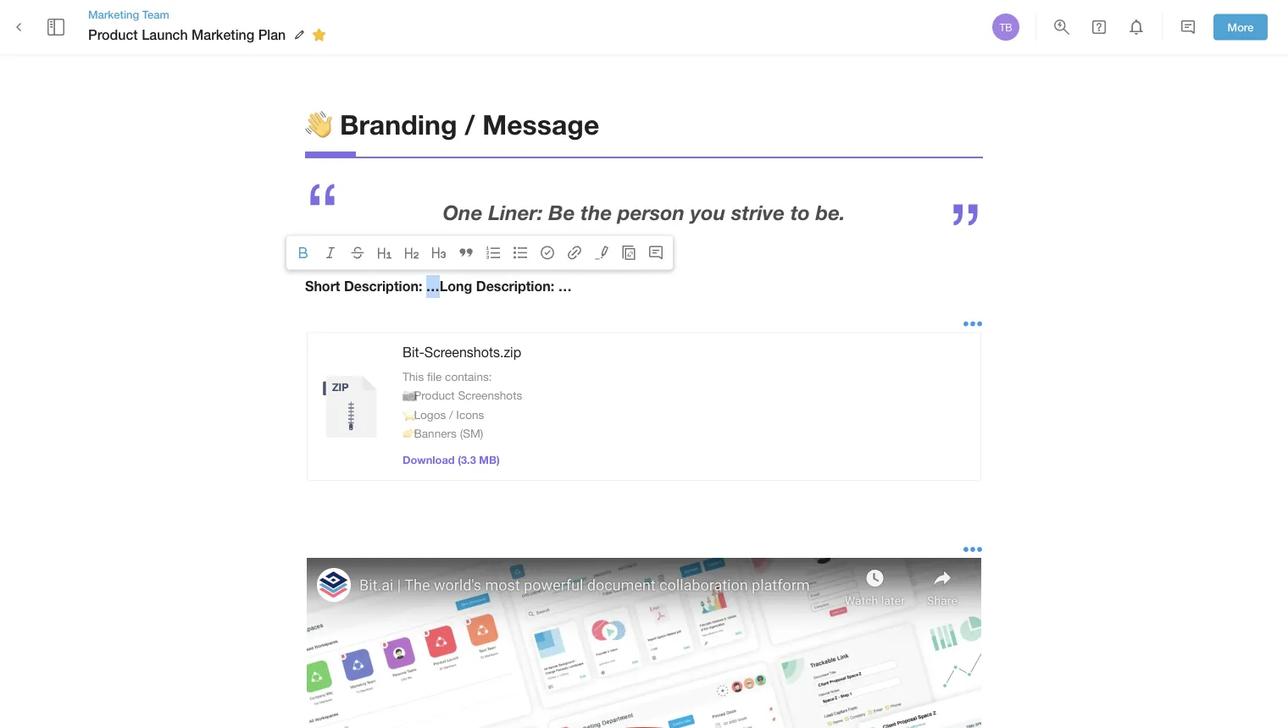 Task type: describe. For each thing, give the bounding box(es) containing it.
short
[[305, 279, 340, 295]]

2 description: from the left
[[476, 279, 554, 295]]

download (3.3 mb)
[[403, 454, 500, 467]]

you
[[691, 200, 726, 224]]

screenshots.zip
[[424, 345, 521, 361]]

launch
[[142, 27, 188, 43]]

product launch marketing plan
[[88, 27, 286, 43]]

to
[[790, 200, 810, 224]]

👋 branding / message
[[305, 108, 599, 140]]

download
[[403, 454, 455, 467]]

screenshots
[[458, 389, 522, 402]]

📷product
[[403, 389, 455, 402]]

/ inside the this file contains: 📷product screenshots ⭐️logos / icons 👉banners (sm)
[[449, 408, 453, 421]]

bit-
[[403, 345, 424, 361]]

(sm)
[[460, 427, 483, 440]]

message
[[482, 108, 599, 140]]

bit-screenshots.zip
[[403, 345, 521, 361]]

1 horizontal spatial marketing
[[192, 27, 254, 43]]

more
[[1228, 20, 1254, 34]]

…
[[558, 279, 572, 295]]

tb button
[[990, 11, 1022, 43]]

⭐️logos
[[403, 408, 446, 421]]

this
[[403, 370, 424, 383]]

team
[[142, 8, 169, 21]]

contains:
[[445, 370, 492, 383]]

one liner: be the person you strive to be.
[[443, 200, 845, 224]]

👉banners
[[403, 427, 457, 440]]

👋
[[305, 108, 332, 140]]

tb
[[1000, 21, 1012, 33]]



Task type: locate. For each thing, give the bounding box(es) containing it.
description:
[[344, 279, 422, 295], [476, 279, 554, 295]]

…long
[[426, 279, 472, 295]]

download (3.3 mb) link
[[403, 454, 500, 467]]

0 horizontal spatial /
[[449, 408, 453, 421]]

0 vertical spatial marketing
[[88, 8, 139, 21]]

the
[[581, 200, 612, 224]]

marketing
[[88, 8, 139, 21], [192, 27, 254, 43]]

mb)
[[479, 454, 500, 467]]

product
[[88, 27, 138, 43]]

marketing up product
[[88, 8, 139, 21]]

1 vertical spatial /
[[449, 408, 453, 421]]

1 horizontal spatial /
[[465, 108, 475, 140]]

more button
[[1214, 14, 1268, 40]]

remove favorite image
[[309, 25, 329, 45]]

marketing team link
[[88, 7, 332, 22]]

0 horizontal spatial description:
[[344, 279, 422, 295]]

description: right short at the top
[[344, 279, 422, 295]]

1 horizontal spatial description:
[[476, 279, 554, 295]]

branding
[[340, 108, 457, 140]]

person
[[618, 200, 685, 224]]

0 vertical spatial /
[[465, 108, 475, 140]]

1 description: from the left
[[344, 279, 422, 295]]

marketing team
[[88, 8, 169, 21]]

this file contains: 📷product screenshots ⭐️logos / icons 👉banners (sm)
[[403, 370, 522, 440]]

be.
[[816, 200, 845, 224]]

marketing down 'marketing team' link
[[192, 27, 254, 43]]

/ left icons at the bottom left of page
[[449, 408, 453, 421]]

icons
[[456, 408, 484, 421]]

short description: …long description: …
[[305, 279, 572, 295]]

0 horizontal spatial marketing
[[88, 8, 139, 21]]

file
[[427, 370, 442, 383]]

1 vertical spatial marketing
[[192, 27, 254, 43]]

liner:
[[488, 200, 543, 224]]

be
[[549, 200, 575, 224]]

strive
[[731, 200, 785, 224]]

/ left message
[[465, 108, 475, 140]]

one
[[443, 200, 483, 224]]

description: left …
[[476, 279, 554, 295]]

plan
[[258, 27, 286, 43]]

(3.3
[[458, 454, 476, 467]]

/
[[465, 108, 475, 140], [449, 408, 453, 421]]



Task type: vqa. For each thing, say whether or not it's contained in the screenshot.
Create to the middle
no



